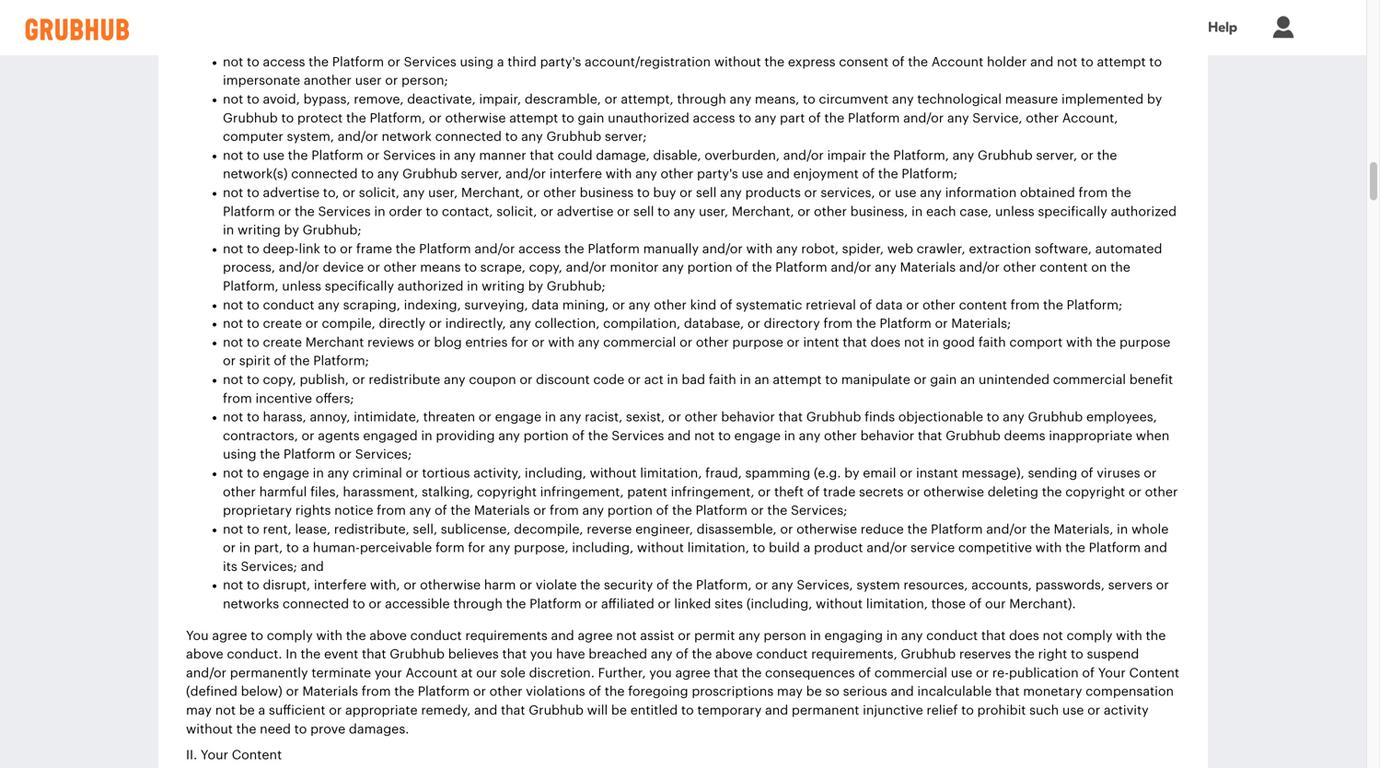 Task type: locate. For each thing, give the bounding box(es) containing it.
0 horizontal spatial services;
[[241, 560, 297, 573]]

platform inside you agree to comply with the above conduct requirements and agree not assist or permit any person in engaging in any conduct that does not comply with the above conduct. in the event that grubhub believes that you have breached any of the above conduct requirements, grubhub reserves the right to suspend and/or permanently terminate your account at our sole discretion. further, you agree that the consequences of commercial use or re-publication of your content (defined below) or materials from the platform or other violations of the foregoing proscriptions may be so serious and incalculable that monetary compensation may not be a sufficient or appropriate remedy, and that grubhub will be entitled to temporary and permanent injunctive relief to prohibit such use or activity without the need to prove damages.
[[418, 685, 470, 698]]

merchant, down products
[[732, 205, 794, 218]]

assist
[[640, 629, 675, 642]]

services
[[404, 56, 457, 69], [383, 149, 436, 162], [318, 205, 371, 218], [612, 430, 664, 442]]

prove
[[310, 723, 346, 736]]

impair
[[828, 149, 867, 162]]

platform, up sites
[[696, 579, 752, 592]]

the down permit
[[692, 648, 712, 661]]

reduce
[[861, 523, 904, 536]]

manner
[[479, 149, 527, 162]]

build
[[769, 542, 800, 555]]

and/or down reduce
[[867, 542, 908, 555]]

service,
[[973, 112, 1023, 125]]

otherwise down 'instant'
[[924, 486, 985, 499]]

copy,
[[529, 261, 563, 274], [263, 373, 296, 386]]

and/or up mining,
[[566, 261, 607, 274]]

injunctive
[[863, 704, 924, 717]]

1 horizontal spatial commercial
[[875, 667, 948, 680]]

2 create from the top
[[263, 336, 302, 349]]

materials down crawler,
[[900, 261, 956, 274]]

by right implemented
[[1148, 93, 1163, 106]]

1 vertical spatial using
[[223, 448, 257, 461]]

in left 'order'
[[374, 205, 386, 218]]

content
[[1040, 261, 1088, 274], [959, 299, 1008, 312]]

and/or
[[904, 112, 944, 125], [338, 130, 378, 143], [784, 149, 824, 162], [506, 168, 546, 181], [475, 243, 515, 256], [703, 243, 743, 256], [279, 261, 319, 274], [566, 261, 607, 274], [831, 261, 872, 274], [960, 261, 1000, 274], [987, 523, 1027, 536], [867, 542, 908, 555], [186, 667, 227, 680]]

1 comply from the left
[[267, 629, 313, 642]]

implemented
[[1062, 93, 1144, 106]]

racist,
[[585, 411, 623, 424]]

serious
[[843, 685, 888, 698]]

0 horizontal spatial for
[[468, 542, 485, 555]]

1 vertical spatial services;
[[791, 504, 848, 517]]

conduct inside not to access the platform or services using a third party's account/registration without the express consent of the account holder and not to attempt to impersonate another user or person; not to avoid, bypass, remove, deactivate, impair, descramble, or attempt, through any means, to circumvent any technological measure implemented by grubhub to protect the platform, or otherwise attempt to gain unauthorized access to any part of the platform and/or any service, other account, computer system, and/or network connected to any grubhub server; not to use the platform or services in any manner that could damage, disable, overburden, and/or impair the platform, any grubhub server, or the network(s) connected to any grubhub server, and/or interfere with any other party's use and enjoyment of the platform; not to advertise to, or solicit, any user, merchant, or other business to buy or sell any products or services, or use any information obtained from the platform or the services in order to contact, solicit, or advertise or sell to any user, merchant, or other business, in each case, unless specifically authorized in writing by grubhub; not to deep-link to or frame the platform and/or access the platform manually and/or with any robot, spider, web crawler, extraction software, automated process, and/or device or other means to scrape, copy, and/or monitor any portion of the platform and/or any materials and/or other content on the platform, unless specifically authorized in writing by grubhub; not to conduct any scraping, indexing, surveying, data mining, or any other kind of systematic retrieval of data or other content from the platform; not to create or compile, directly or indirectly, any collection, compilation, database, or directory from the platform or materials; not to create merchant reviews or blog entries for or with any commercial or other purpose or intent that does not in good faith comport with the purpose or spirit of the platform; not to copy, publish, or redistribute any coupon or discount code or act in bad faith in an attempt to manipulate or gain an unintended commercial benefit from incentive offers; not to harass, annoy, intimidate, threaten or engage in any racist, sexist, or other behavior that grubhub finds objectionable to any grubhub employees, contractors, or agents engaged in providing any portion of the services and not to engage in any other behavior that grubhub deems inappropriate when using the platform or services; not to engage in any criminal or tortious activity, including, without limitation, fraud, spamming (e.g. by email or instant message), sending of viruses or other harmful files, harassment, stalking, copyright infringement, patent infringement, or theft of trade secrets or otherwise deleting the copyright or other proprietary rights notice from any of the materials or from any portion of the platform or the services; not to rent, lease, redistribute, sell, sublicense, decompile, reverse engineer, disassemble, or otherwise reduce the platform and/or the materials, in whole or in part, to a human-perceivable form for any purpose, including, without limitation, to build a product and/or service competitive with the platform and its services; and not to disrupt, interfere with, or otherwise harm or violate the security of the platform, or any services, system resources, accounts, passwords, servers or networks connected to or accessible through the platform or affiliated or linked sites (including, without limitation, those of our merchant).
[[263, 299, 315, 312]]

holder
[[987, 56, 1027, 69]]

2 vertical spatial commercial
[[875, 667, 948, 680]]

offers;
[[316, 392, 354, 405]]

1 vertical spatial server,
[[461, 168, 502, 181]]

1 vertical spatial content
[[232, 749, 282, 762]]

the up event
[[346, 629, 366, 642]]

above down permit
[[716, 648, 753, 661]]

information
[[946, 187, 1017, 199]]

collection,
[[535, 317, 600, 330]]

1 infringement, from the left
[[540, 486, 624, 499]]

0 vertical spatial attempt
[[1097, 56, 1146, 69]]

1 purpose from the left
[[733, 336, 784, 349]]

from up the comport
[[1011, 299, 1040, 312]]

proprietary
[[223, 504, 292, 517]]

infringement, up reverse
[[540, 486, 624, 499]]

platform, up network
[[370, 112, 426, 125]]

1 copyright from the left
[[477, 486, 537, 499]]

portion
[[688, 261, 733, 274], [524, 430, 569, 442], [608, 504, 653, 517]]

your right "ii."
[[201, 749, 228, 762]]

0 vertical spatial solicit,
[[359, 187, 400, 199]]

will
[[587, 704, 608, 717]]

2 horizontal spatial materials
[[900, 261, 956, 274]]

1 horizontal spatial behavior
[[861, 430, 915, 442]]

account inside not to access the platform or services using a third party's account/registration without the express consent of the account holder and not to attempt to impersonate another user or person; not to avoid, bypass, remove, deactivate, impair, descramble, or attempt, through any means, to circumvent any technological measure implemented by grubhub to protect the platform, or otherwise attempt to gain unauthorized access to any part of the platform and/or any service, other account, computer system, and/or network connected to any grubhub server; not to use the platform or services in any manner that could damage, disable, overburden, and/or impair the platform, any grubhub server, or the network(s) connected to any grubhub server, and/or interfere with any other party's use and enjoyment of the platform; not to advertise to, or solicit, any user, merchant, or other business to buy or sell any products or services, or use any information obtained from the platform or the services in order to contact, solicit, or advertise or sell to any user, merchant, or other business, in each case, unless specifically authorized in writing by grubhub; not to deep-link to or frame the platform and/or access the platform manually and/or with any robot, spider, web crawler, extraction software, automated process, and/or device or other means to scrape, copy, and/or monitor any portion of the platform and/or any materials and/or other content on the platform, unless specifically authorized in writing by grubhub; not to conduct any scraping, indexing, surveying, data mining, or any other kind of systematic retrieval of data or other content from the platform; not to create or compile, directly or indirectly, any collection, compilation, database, or directory from the platform or materials; not to create merchant reviews or blog entries for or with any commercial or other purpose or intent that does not in good faith comport with the purpose or spirit of the platform; not to copy, publish, or redistribute any coupon or discount code or act in bad faith in an attempt to manipulate or gain an unintended commercial benefit from incentive offers; not to harass, annoy, intimidate, threaten or engage in any racist, sexist, or other behavior that grubhub finds objectionable to any grubhub employees, contractors, or agents engaged in providing any portion of the services and not to engage in any other behavior that grubhub deems inappropriate when using the platform or services; not to engage in any criminal or tortious activity, including, without limitation, fraud, spamming (e.g. by email or instant message), sending of viruses or other harmful files, harassment, stalking, copyright infringement, patent infringement, or theft of trade secrets or otherwise deleting the copyright or other proprietary rights notice from any of the materials or from any portion of the platform or the services; not to rent, lease, redistribute, sell, sublicense, decompile, reverse engineer, disassemble, or otherwise reduce the platform and/or the materials, in whole or in part, to a human-perceivable form for any purpose, including, without limitation, to build a product and/or service competitive with the platform and its services; and not to disrupt, interfere with, or otherwise harm or violate the security of the platform, or any services, system resources, accounts, passwords, servers or networks connected to or accessible through the platform or affiliated or linked sites (including, without limitation, those of our merchant).
[[932, 56, 984, 69]]

0 horizontal spatial user,
[[428, 187, 458, 199]]

appropriate
[[345, 704, 418, 717]]

specifically down obtained
[[1038, 205, 1108, 218]]

0 vertical spatial connected
[[435, 130, 502, 143]]

criminal
[[353, 467, 402, 480]]

the down racist,
[[588, 430, 608, 442]]

retrieval
[[806, 299, 857, 312]]

and
[[1031, 56, 1054, 69], [767, 168, 790, 181], [668, 430, 691, 442], [1145, 542, 1168, 555], [301, 560, 324, 573], [551, 629, 575, 642], [891, 685, 914, 698], [474, 704, 498, 717], [765, 704, 789, 717]]

in down threaten
[[421, 430, 433, 442]]

0 vertical spatial you
[[530, 648, 553, 661]]

1 horizontal spatial party's
[[697, 168, 739, 181]]

2 vertical spatial platform;
[[313, 355, 369, 368]]

1 horizontal spatial for
[[511, 336, 529, 349]]

conduct down process,
[[263, 299, 315, 312]]

the down the sending
[[1042, 486, 1062, 499]]

including,
[[525, 467, 587, 480], [572, 542, 634, 555]]

the up link
[[295, 205, 315, 218]]

0 vertical spatial party's
[[540, 56, 582, 69]]

redistribute,
[[334, 523, 410, 536]]

crawler,
[[917, 243, 966, 256]]

content inside you agree to comply with the above conduct requirements and agree not assist or permit any person in engaging in any conduct that does not comply with the above conduct. in the event that grubhub believes that you have breached any of the above conduct requirements, grubhub reserves the right to suspend and/or permanently terminate your account at our sole discretion. further, you agree that the consequences of commercial use or re-publication of your content (defined below) or materials from the platform or other violations of the foregoing proscriptions may be so serious and incalculable that monetary compensation may not be a sufficient or appropriate remedy, and that grubhub will be entitled to temporary and permanent injunctive relief to prohibit such use or activity without the need to prove damages.
[[1130, 667, 1180, 680]]

be right will
[[612, 704, 627, 717]]

objectionable
[[899, 411, 984, 424]]

from up "decompile,"
[[550, 504, 579, 517]]

the
[[309, 56, 329, 69], [765, 56, 785, 69], [908, 56, 928, 69], [346, 112, 366, 125], [825, 112, 845, 125], [288, 149, 308, 162], [870, 149, 890, 162], [1098, 149, 1118, 162], [879, 168, 899, 181], [1112, 187, 1132, 199], [295, 205, 315, 218], [396, 243, 416, 256], [564, 243, 585, 256], [752, 261, 772, 274], [1111, 261, 1131, 274], [1044, 299, 1064, 312], [856, 317, 877, 330], [1096, 336, 1117, 349], [290, 355, 310, 368], [588, 430, 608, 442], [260, 448, 280, 461], [1042, 486, 1062, 499], [451, 504, 471, 517], [672, 504, 692, 517], [768, 504, 788, 517], [908, 523, 928, 536], [1031, 523, 1051, 536], [1066, 542, 1086, 555], [581, 579, 601, 592], [673, 579, 693, 592], [506, 598, 526, 611], [346, 629, 366, 642], [1146, 629, 1166, 642], [301, 648, 321, 661], [692, 648, 712, 661], [1015, 648, 1035, 661], [742, 667, 762, 680], [394, 685, 414, 698], [605, 685, 625, 698], [236, 723, 256, 736]]

grubhub;
[[303, 224, 362, 237], [547, 280, 606, 293]]

grubhub up deems at the bottom
[[1028, 411, 1083, 424]]

and right temporary
[[765, 704, 789, 717]]

writing
[[238, 224, 281, 237], [482, 280, 525, 293]]

1 vertical spatial access
[[693, 112, 735, 125]]

content up compensation
[[1130, 667, 1180, 680]]

be
[[806, 685, 822, 698], [239, 704, 255, 717], [612, 704, 627, 717]]

the up the "another"
[[309, 56, 329, 69]]

0 horizontal spatial copy,
[[263, 373, 296, 386]]

human-
[[313, 542, 360, 555]]

bypass,
[[304, 93, 350, 106]]

portion down patent
[[608, 504, 653, 517]]

grubhub up incalculable
[[901, 648, 956, 661]]

0 horizontal spatial copyright
[[477, 486, 537, 499]]

notice
[[334, 504, 373, 517]]

server,
[[1037, 149, 1078, 162], [461, 168, 502, 181]]

1 vertical spatial through
[[454, 598, 503, 611]]

publish,
[[300, 373, 349, 386]]

other down extraction
[[1004, 261, 1037, 274]]

manually
[[643, 243, 699, 256]]

incentive
[[256, 392, 312, 405]]

further,
[[598, 667, 646, 680]]

comply
[[267, 629, 313, 642], [1067, 629, 1113, 642]]

0 vertical spatial sell
[[696, 187, 717, 199]]

a down below) at the left of the page
[[258, 704, 265, 717]]

violations
[[526, 685, 585, 698]]

2 horizontal spatial portion
[[688, 261, 733, 274]]

behavior
[[721, 411, 775, 424], [861, 430, 915, 442]]

purpose down directory
[[733, 336, 784, 349]]

1 horizontal spatial content
[[1040, 261, 1088, 274]]

sublicense,
[[441, 523, 511, 536]]

affiliated
[[601, 598, 655, 611]]

through
[[677, 93, 727, 106], [454, 598, 503, 611]]

server, up obtained
[[1037, 149, 1078, 162]]

extraction
[[969, 243, 1032, 256]]

1 horizontal spatial data
[[876, 299, 903, 312]]

0 horizontal spatial infringement,
[[540, 486, 624, 499]]

from right obtained
[[1079, 187, 1108, 199]]

of down stalking,
[[435, 504, 447, 517]]

decompile,
[[514, 523, 583, 536]]

0 vertical spatial server,
[[1037, 149, 1078, 162]]

1 horizontal spatial be
[[612, 704, 627, 717]]

sell right 'buy'
[[696, 187, 717, 199]]

1 vertical spatial does
[[1010, 629, 1040, 642]]

of right the security
[[657, 579, 669, 592]]

0 vertical spatial platform;
[[902, 168, 958, 181]]

services,
[[797, 579, 853, 592]]

you up foregoing
[[650, 667, 672, 680]]

comply up suspend
[[1067, 629, 1113, 642]]

temporary
[[698, 704, 762, 717]]

does inside you agree to comply with the above conduct requirements and agree not assist or permit any person in engaging in any conduct that does not comply with the above conduct. in the event that grubhub believes that you have breached any of the above conduct requirements, grubhub reserves the right to suspend and/or permanently terminate your account at our sole discretion. further, you agree that the consequences of commercial use or re-publication of your content (defined below) or materials from the platform or other violations of the foregoing proscriptions may be so serious and incalculable that monetary compensation may not be a sufficient or appropriate remedy, and that grubhub will be entitled to temporary and permanent injunctive relief to prohibit such use or activity without the need to prove damages.
[[1010, 629, 1040, 642]]

measure
[[1006, 93, 1059, 106]]

other down measure
[[1026, 112, 1059, 125]]

overburden,
[[705, 149, 780, 162]]

obtained
[[1020, 187, 1076, 199]]

content down the software,
[[1040, 261, 1088, 274]]

that up 'spamming'
[[779, 411, 803, 424]]

1 vertical spatial attempt
[[510, 112, 558, 125]]

discount
[[536, 373, 590, 386]]

business,
[[851, 205, 908, 218]]

gain up objectionable at the right of page
[[931, 373, 957, 386]]

platform,
[[370, 112, 426, 125], [894, 149, 949, 162], [223, 280, 279, 293], [696, 579, 752, 592]]

the up publish, at the left of the page
[[290, 355, 310, 368]]

user, up contact,
[[428, 187, 458, 199]]

1 vertical spatial faith
[[709, 373, 737, 386]]

0 horizontal spatial grubhub;
[[303, 224, 362, 237]]

the right frame
[[396, 243, 416, 256]]

with,
[[370, 579, 400, 592]]

sell
[[696, 187, 717, 199], [634, 205, 654, 218]]

to
[[247, 56, 260, 69], [1081, 56, 1094, 69], [1150, 56, 1162, 69], [247, 93, 260, 106], [803, 93, 816, 106], [281, 112, 294, 125], [562, 112, 575, 125], [739, 112, 752, 125], [505, 130, 518, 143], [247, 149, 260, 162], [361, 168, 374, 181], [247, 187, 260, 199], [637, 187, 650, 199], [426, 205, 439, 218], [658, 205, 670, 218], [247, 243, 260, 256], [324, 243, 337, 256], [464, 261, 477, 274], [247, 299, 260, 312], [247, 317, 260, 330], [247, 336, 260, 349], [247, 373, 260, 386], [826, 373, 838, 386], [247, 411, 260, 424], [987, 411, 1000, 424], [719, 430, 731, 442], [247, 467, 260, 480], [247, 523, 260, 536], [286, 542, 299, 555], [753, 542, 766, 555], [247, 579, 260, 592], [353, 598, 365, 611], [251, 629, 263, 642], [1071, 648, 1084, 661], [681, 704, 694, 717], [962, 704, 974, 717], [294, 723, 307, 736]]

indirectly,
[[445, 317, 506, 330]]

1 vertical spatial you
[[650, 667, 672, 680]]

0 vertical spatial writing
[[238, 224, 281, 237]]

1 horizontal spatial an
[[961, 373, 976, 386]]

activity
[[1104, 704, 1149, 717]]

1 horizontal spatial does
[[1010, 629, 1040, 642]]

1 horizontal spatial infringement,
[[671, 486, 755, 499]]

0 horizontal spatial materials
[[302, 685, 358, 698]]

you
[[530, 648, 553, 661], [650, 667, 672, 680]]

competitive
[[959, 542, 1032, 555]]

0 vertical spatial your
[[1099, 667, 1126, 680]]

0 vertical spatial unless
[[996, 205, 1035, 218]]

and/or up competitive on the right bottom of page
[[987, 523, 1027, 536]]

grubhub; up mining,
[[547, 280, 606, 293]]

use up business,
[[895, 187, 917, 199]]

other down could on the top left of page
[[544, 187, 577, 199]]

0 vertical spatial create
[[263, 317, 302, 330]]

the up engineer,
[[672, 504, 692, 517]]

account inside you agree to comply with the above conduct requirements and agree not assist or permit any person in engaging in any conduct that does not comply with the above conduct. in the event that grubhub believes that you have breached any of the above conduct requirements, grubhub reserves the right to suspend and/or permanently terminate your account at our sole discretion. further, you agree that the consequences of commercial use or re-publication of your content (defined below) or materials from the platform or other violations of the foregoing proscriptions may be so serious and incalculable that monetary compensation may not be a sufficient or appropriate remedy, and that grubhub will be entitled to temporary and permanent injunctive relief to prohibit such use or activity without the need to prove damages.
[[406, 667, 458, 680]]

0 horizontal spatial commercial
[[603, 336, 676, 349]]

1 horizontal spatial account
[[932, 56, 984, 69]]

2 comply from the left
[[1067, 629, 1113, 642]]

access up overburden,
[[693, 112, 735, 125]]

spamming
[[746, 467, 811, 480]]

be left so
[[806, 685, 822, 698]]

be down below) at the left of the page
[[239, 704, 255, 717]]

services; down the part,
[[241, 560, 297, 573]]

1 horizontal spatial advertise
[[557, 205, 614, 218]]

limitation, down the disassemble,
[[688, 542, 750, 555]]

spirit
[[239, 355, 270, 368]]

and up products
[[767, 168, 790, 181]]

using down contractors, at left
[[223, 448, 257, 461]]

person
[[764, 629, 807, 642]]

0 horizontal spatial behavior
[[721, 411, 775, 424]]

0 vertical spatial may
[[777, 685, 803, 698]]

1 horizontal spatial content
[[1130, 667, 1180, 680]]

1 horizontal spatial server,
[[1037, 149, 1078, 162]]

employees,
[[1087, 411, 1158, 424]]

1 vertical spatial copy,
[[263, 373, 296, 386]]

system,
[[287, 130, 334, 143]]

may
[[777, 685, 803, 698], [186, 704, 212, 717]]

above up your
[[370, 629, 407, 642]]

networks
[[223, 598, 279, 611]]

the up linked
[[673, 579, 693, 592]]

1 vertical spatial behavior
[[861, 430, 915, 442]]

coupon
[[469, 373, 516, 386]]

writing up deep-
[[238, 224, 281, 237]]

platform up the service
[[931, 523, 983, 536]]

2 vertical spatial materials
[[302, 685, 358, 698]]

purpose
[[733, 336, 784, 349], [1120, 336, 1171, 349]]

2 vertical spatial portion
[[608, 504, 653, 517]]

the right consent
[[908, 56, 928, 69]]

engage down coupon
[[495, 411, 542, 424]]

our right the at
[[476, 667, 497, 680]]

an down directory
[[755, 373, 770, 386]]

harmful
[[259, 486, 307, 499]]

merchant, up contact,
[[461, 187, 524, 199]]

other down bad
[[685, 411, 718, 424]]

deems
[[1004, 430, 1046, 442]]

engineer,
[[636, 523, 694, 536]]

0 vertical spatial content
[[1040, 261, 1088, 274]]

0 horizontal spatial you
[[530, 648, 553, 661]]

0 vertical spatial our
[[986, 598, 1006, 611]]

attempt down descramble,
[[510, 112, 558, 125]]

the down system,
[[288, 149, 308, 162]]

tortious
[[422, 467, 470, 480]]

1 horizontal spatial our
[[986, 598, 1006, 611]]

0 horizontal spatial an
[[755, 373, 770, 386]]

the down materials,
[[1066, 542, 1086, 555]]

for right 'entries'
[[511, 336, 529, 349]]

1 vertical spatial your
[[201, 749, 228, 762]]

does inside not to access the platform or services using a third party's account/registration without the express consent of the account holder and not to attempt to impersonate another user or person; not to avoid, bypass, remove, deactivate, impair, descramble, or attempt, through any means, to circumvent any technological measure implemented by grubhub to protect the platform, or otherwise attempt to gain unauthorized access to any part of the platform and/or any service, other account, computer system, and/or network connected to any grubhub server; not to use the platform or services in any manner that could damage, disable, overburden, and/or impair the platform, any grubhub server, or the network(s) connected to any grubhub server, and/or interfere with any other party's use and enjoyment of the platform; not to advertise to, or solicit, any user, merchant, or other business to buy or sell any products or services, or use any information obtained from the platform or the services in order to contact, solicit, or advertise or sell to any user, merchant, or other business, in each case, unless specifically authorized in writing by grubhub; not to deep-link to or frame the platform and/or access the platform manually and/or with any robot, spider, web crawler, extraction software, automated process, and/or device or other means to scrape, copy, and/or monitor any portion of the platform and/or any materials and/or other content on the platform, unless specifically authorized in writing by grubhub; not to conduct any scraping, indexing, surveying, data mining, or any other kind of systematic retrieval of data or other content from the platform; not to create or compile, directly or indirectly, any collection, compilation, database, or directory from the platform or materials; not to create merchant reviews or blog entries for or with any commercial or other purpose or intent that does not in good faith comport with the purpose or spirit of the platform; not to copy, publish, or redistribute any coupon or discount code or act in bad faith in an attempt to manipulate or gain an unintended commercial benefit from incentive offers; not to harass, annoy, intimidate, threaten or engage in any racist, sexist, or other behavior that grubhub finds objectionable to any grubhub employees, contractors, or agents engaged in providing any portion of the services and not to engage in any other behavior that grubhub deems inappropriate when using the platform or services; not to engage in any criminal or tortious activity, including, without limitation, fraud, spamming (e.g. by email or instant message), sending of viruses or other harmful files, harassment, stalking, copyright infringement, patent infringement, or theft of trade secrets or otherwise deleting the copyright or other proprietary rights notice from any of the materials or from any portion of the platform or the services; not to rent, lease, redistribute, sell, sublicense, decompile, reverse engineer, disassemble, or otherwise reduce the platform and/or the materials, in whole or in part, to a human-perceivable form for any purpose, including, without limitation, to build a product and/or service competitive with the platform and its services; and not to disrupt, interfere with, or otherwise harm or violate the security of the platform, or any services, system resources, accounts, passwords, servers or networks connected to or accessible through the platform or affiliated or linked sites (including, without limitation, those of our merchant).
[[871, 336, 901, 349]]

a down lease,
[[302, 542, 310, 555]]

have
[[556, 648, 585, 661]]

consequences
[[765, 667, 855, 680]]

platform; down on
[[1067, 299, 1123, 312]]

1 vertical spatial our
[[476, 667, 497, 680]]

kind
[[690, 299, 717, 312]]

1 vertical spatial portion
[[524, 430, 569, 442]]

1 vertical spatial may
[[186, 704, 212, 717]]

grubhub left finds
[[807, 411, 862, 424]]

materials down terminate on the left
[[302, 685, 358, 698]]

services up person;
[[404, 56, 457, 69]]

0 horizontal spatial gain
[[578, 112, 605, 125]]

0 vertical spatial does
[[871, 336, 901, 349]]

damages.
[[349, 723, 409, 736]]

surveying,
[[465, 299, 528, 312]]

and down bad
[[668, 430, 691, 442]]

1 vertical spatial user,
[[699, 205, 729, 218]]

1 an from the left
[[755, 373, 770, 386]]

commercial down compilation,
[[603, 336, 676, 349]]

from inside you agree to comply with the above conduct requirements and agree not assist or permit any person in engaging in any conduct that does not comply with the above conduct. in the event that grubhub believes that you have breached any of the above conduct requirements, grubhub reserves the right to suspend and/or permanently terminate your account at our sole discretion. further, you agree that the consequences of commercial use or re-publication of your content (defined below) or materials from the platform or other violations of the foregoing proscriptions may be so serious and incalculable that monetary compensation may not be a sufficient or appropriate remedy, and that grubhub will be entitled to temporary and permanent injunctive relief to prohibit such use or activity without the need to prove damages.
[[362, 685, 391, 698]]

benefit
[[1130, 373, 1174, 386]]

network(s)
[[223, 168, 288, 181]]

data up collection,
[[532, 299, 559, 312]]

circumvent
[[819, 93, 889, 106]]

platform down materials,
[[1089, 542, 1141, 555]]

breached
[[589, 648, 648, 661]]

0 vertical spatial engage
[[495, 411, 542, 424]]

compile,
[[322, 317, 376, 330]]

1 vertical spatial solicit,
[[497, 205, 537, 218]]

0 vertical spatial advertise
[[263, 187, 320, 199]]

not
[[223, 56, 243, 69], [1057, 56, 1078, 69], [223, 93, 243, 106], [223, 149, 243, 162], [223, 187, 243, 199], [223, 243, 243, 256], [223, 299, 243, 312], [223, 317, 243, 330], [223, 336, 243, 349], [904, 336, 925, 349], [223, 373, 243, 386], [223, 411, 243, 424], [695, 430, 715, 442], [223, 467, 243, 480], [223, 523, 243, 536], [223, 579, 243, 592], [616, 629, 637, 642], [1043, 629, 1064, 642], [215, 704, 236, 717]]

1 horizontal spatial authorized
[[1111, 205, 1177, 218]]

right
[[1038, 648, 1068, 661]]

platform; up the each
[[902, 168, 958, 181]]



Task type: describe. For each thing, give the bounding box(es) containing it.
0 horizontal spatial specifically
[[325, 280, 394, 293]]

1 horizontal spatial user,
[[699, 205, 729, 218]]

unauthorized
[[608, 112, 690, 125]]

whole
[[1132, 523, 1169, 536]]

use down overburden,
[[742, 168, 764, 181]]

fraud,
[[706, 467, 742, 480]]

2 an from the left
[[961, 373, 976, 386]]

in up surveying,
[[467, 280, 478, 293]]

contractors,
[[223, 430, 298, 442]]

in left whole
[[1117, 523, 1129, 536]]

the up automated
[[1112, 187, 1132, 199]]

2 copyright from the left
[[1066, 486, 1126, 499]]

purpose,
[[514, 542, 569, 555]]

deep-
[[263, 243, 299, 256]]

0 horizontal spatial writing
[[238, 224, 281, 237]]

0 vertical spatial behavior
[[721, 411, 775, 424]]

of down the discount
[[572, 430, 585, 442]]

permit
[[695, 629, 735, 642]]

of left viruses
[[1081, 467, 1094, 480]]

of up services,
[[863, 168, 875, 181]]

0 vertical spatial interfere
[[550, 168, 602, 181]]

conduct down those
[[927, 629, 978, 642]]

a left third at the top of the page
[[497, 56, 504, 69]]

our inside you agree to comply with the above conduct requirements and agree not assist or permit any person in engaging in any conduct that does not comply with the above conduct. in the event that grubhub believes that you have breached any of the above conduct requirements, grubhub reserves the right to suspend and/or permanently terminate your account at our sole discretion. further, you agree that the consequences of commercial use or re-publication of your content (defined below) or materials from the platform or other violations of the foregoing proscriptions may be so serious and incalculable that monetary compensation may not be a sufficient or appropriate remedy, and that grubhub will be entitled to temporary and permanent injunctive relief to prohibit such use or activity without the need to prove damages.
[[476, 667, 497, 680]]

1 horizontal spatial platform;
[[902, 168, 958, 181]]

act
[[644, 373, 664, 386]]

our inside not to access the platform or services using a third party's account/registration without the express consent of the account holder and not to attempt to impersonate another user or person; not to avoid, bypass, remove, deactivate, impair, descramble, or attempt, through any means, to circumvent any technological measure implemented by grubhub to protect the platform, or otherwise attempt to gain unauthorized access to any part of the platform and/or any service, other account, computer system, and/or network connected to any grubhub server; not to use the platform or services in any manner that could damage, disable, overburden, and/or impair the platform, any grubhub server, or the network(s) connected to any grubhub server, and/or interfere with any other party's use and enjoyment of the platform; not to advertise to, or solicit, any user, merchant, or other business to buy or sell any products or services, or use any information obtained from the platform or the services in order to contact, solicit, or advertise or sell to any user, merchant, or other business, in each case, unless specifically authorized in writing by grubhub; not to deep-link to or frame the platform and/or access the platform manually and/or with any robot, spider, web crawler, extraction software, automated process, and/or device or other means to scrape, copy, and/or monitor any portion of the platform and/or any materials and/or other content on the platform, unless specifically authorized in writing by grubhub; not to conduct any scraping, indexing, surveying, data mining, or any other kind of systematic retrieval of data or other content from the platform; not to create or compile, directly or indirectly, any collection, compilation, database, or directory from the platform or materials; not to create merchant reviews or blog entries for or with any commercial or other purpose or intent that does not in good faith comport with the purpose or spirit of the platform; not to copy, publish, or redistribute any coupon or discount code or act in bad faith in an attempt to manipulate or gain an unintended commercial benefit from incentive offers; not to harass, annoy, intimidate, threaten or engage in any racist, sexist, or other behavior that grubhub finds objectionable to any grubhub employees, contractors, or agents engaged in providing any portion of the services and not to engage in any other behavior that grubhub deems inappropriate when using the platform or services; not to engage in any criminal or tortious activity, including, without limitation, fraud, spamming (e.g. by email or instant message), sending of viruses or other harmful files, harassment, stalking, copyright infringement, patent infringement, or theft of trade secrets or otherwise deleting the copyright or other proprietary rights notice from any of the materials or from any portion of the platform or the services; not to rent, lease, redistribute, sell, sublicense, decompile, reverse engineer, disassemble, or otherwise reduce the platform and/or the materials, in whole or in part, to a human-perceivable form for any purpose, including, without limitation, to build a product and/or service competitive with the platform and its services; and not to disrupt, interfere with, or otherwise harm or violate the security of the platform, or any services, system resources, accounts, passwords, servers or networks connected to or accessible through the platform or affiliated or linked sites (including, without limitation, those of our merchant).
[[986, 598, 1006, 611]]

network
[[382, 130, 432, 143]]

the down theft
[[768, 504, 788, 517]]

passwords,
[[1036, 579, 1105, 592]]

instant
[[916, 467, 959, 480]]

1 horizontal spatial portion
[[608, 504, 653, 517]]

need
[[260, 723, 291, 736]]

with down damage,
[[606, 168, 632, 181]]

harm
[[484, 579, 516, 592]]

1 horizontal spatial materials
[[474, 504, 530, 517]]

1 horizontal spatial you
[[650, 667, 672, 680]]

1 vertical spatial merchant,
[[732, 205, 794, 218]]

enjoyment
[[794, 168, 859, 181]]

0 vertical spatial commercial
[[603, 336, 676, 349]]

ii. your content
[[186, 749, 282, 762]]

the up business,
[[879, 168, 899, 181]]

from down spirit in the left top of the page
[[223, 392, 252, 405]]

your
[[375, 667, 402, 680]]

in left the part,
[[239, 542, 251, 555]]

agents
[[318, 430, 360, 442]]

of down suspend
[[1083, 667, 1095, 680]]

user
[[355, 74, 382, 87]]

system
[[857, 579, 901, 592]]

1 vertical spatial unless
[[282, 280, 321, 293]]

conduct down accessible
[[410, 629, 462, 642]]

comport
[[1010, 336, 1063, 349]]

attempt,
[[621, 93, 674, 106]]

and/or right the "manually" at the top
[[703, 243, 743, 256]]

permanent
[[792, 704, 860, 717]]

with up event
[[316, 629, 343, 642]]

its
[[223, 560, 237, 573]]

other up good
[[923, 299, 956, 312]]

2 vertical spatial services;
[[241, 560, 297, 573]]

entries
[[465, 336, 508, 349]]

without inside you agree to comply with the above conduct requirements and agree not assist or permit any person in engaging in any conduct that does not comply with the above conduct. in the event that grubhub believes that you have breached any of the above conduct requirements, grubhub reserves the right to suspend and/or permanently terminate your account at our sole discretion. further, you agree that the consequences of commercial use or re-publication of your content (defined below) or materials from the platform or other violations of the foregoing proscriptions may be so serious and incalculable that monetary compensation may not be a sufficient or appropriate remedy, and that grubhub will be entitled to temporary and permanent injunctive relief to prohibit such use or activity without the need to prove damages.
[[186, 723, 233, 736]]

the down account,
[[1098, 149, 1118, 162]]

disrupt,
[[263, 579, 311, 592]]

in down the discount
[[545, 411, 556, 424]]

remove,
[[354, 93, 404, 106]]

without up means,
[[714, 56, 761, 69]]

intimidate,
[[354, 411, 420, 424]]

scrape,
[[480, 261, 526, 274]]

and down "human-"
[[301, 560, 324, 573]]

in left the each
[[912, 205, 923, 218]]

accounts,
[[972, 579, 1032, 592]]

1 vertical spatial party's
[[697, 168, 739, 181]]

0 horizontal spatial advertise
[[263, 187, 320, 199]]

foregoing
[[628, 685, 689, 698]]

1 horizontal spatial through
[[677, 93, 727, 106]]

1 horizontal spatial copy,
[[529, 261, 563, 274]]

the left materials,
[[1031, 523, 1051, 536]]

that up your
[[362, 648, 386, 661]]

use up network(s)
[[263, 149, 285, 162]]

conduct down person
[[757, 648, 808, 661]]

and right holder
[[1031, 56, 1054, 69]]

help link
[[1190, 7, 1256, 48]]

reviews
[[368, 336, 414, 349]]

the right impair
[[870, 149, 890, 162]]

platform up manipulate
[[880, 317, 932, 330]]

2 horizontal spatial platform;
[[1067, 299, 1123, 312]]

1 horizontal spatial gain
[[931, 373, 957, 386]]

0 horizontal spatial sell
[[634, 205, 654, 218]]

service
[[911, 542, 955, 555]]

of up will
[[589, 685, 601, 698]]

0 vertical spatial for
[[511, 336, 529, 349]]

other down frame
[[384, 261, 417, 274]]

server;
[[605, 130, 647, 143]]

otherwise up product at the right bottom of page
[[797, 523, 858, 536]]

reserves
[[960, 648, 1012, 661]]

the down stalking,
[[451, 504, 471, 517]]

in up files,
[[313, 467, 324, 480]]

0 vertical spatial grubhub;
[[303, 224, 362, 237]]

technological
[[918, 93, 1002, 106]]

0 horizontal spatial agree
[[212, 629, 247, 642]]

harass,
[[263, 411, 306, 424]]

in
[[286, 648, 297, 661]]

1 horizontal spatial engage
[[495, 411, 542, 424]]

activity,
[[474, 467, 522, 480]]

sexist,
[[626, 411, 665, 424]]

unintended
[[979, 373, 1050, 386]]

order
[[389, 205, 422, 218]]

1 horizontal spatial agree
[[578, 629, 613, 642]]

indexing,
[[404, 299, 461, 312]]

message),
[[962, 467, 1025, 480]]

2 purpose from the left
[[1120, 336, 1171, 349]]

2 vertical spatial connected
[[283, 598, 349, 611]]

1 horizontal spatial writing
[[482, 280, 525, 293]]

0 horizontal spatial authorized
[[398, 280, 464, 293]]

by up trade
[[845, 467, 860, 480]]

the down further,
[[605, 685, 625, 698]]

other up whole
[[1145, 486, 1178, 499]]

the down retrieval
[[856, 317, 877, 330]]

1 horizontal spatial unless
[[996, 205, 1035, 218]]

robot,
[[802, 243, 839, 256]]

platform down network(s)
[[223, 205, 275, 218]]

0 horizontal spatial party's
[[540, 56, 582, 69]]

2 vertical spatial engage
[[263, 467, 309, 480]]

the down contractors, at left
[[260, 448, 280, 461]]

accessible
[[385, 598, 450, 611]]

0 horizontal spatial using
[[223, 448, 257, 461]]

and up injunctive
[[891, 685, 914, 698]]

materials inside you agree to comply with the above conduct requirements and agree not assist or permit any person in engaging in any conduct that does not comply with the above conduct. in the event that grubhub believes that you have breached any of the above conduct requirements, grubhub reserves the right to suspend and/or permanently terminate your account at our sole discretion. further, you agree that the consequences of commercial use or re-publication of your content (defined below) or materials from the platform or other violations of the foregoing proscriptions may be so serious and incalculable that monetary compensation may not be a sufficient or appropriate remedy, and that grubhub will be entitled to temporary and permanent injunctive relief to prohibit such use or activity without the need to prove damages.
[[302, 685, 358, 698]]

secrets
[[859, 486, 904, 499]]

0 horizontal spatial solicit,
[[359, 187, 400, 199]]

0 horizontal spatial your
[[201, 749, 228, 762]]

code
[[594, 373, 625, 386]]

0 horizontal spatial through
[[454, 598, 503, 611]]

automated
[[1096, 243, 1163, 256]]

prohibit
[[978, 704, 1026, 717]]

with up suspend
[[1116, 629, 1143, 642]]

event
[[324, 648, 359, 661]]

platform up means
[[419, 243, 471, 256]]

the down circumvent
[[825, 112, 845, 125]]

2 horizontal spatial attempt
[[1097, 56, 1146, 69]]

entitled
[[631, 704, 678, 717]]

and/or inside you agree to comply with the above conduct requirements and agree not assist or permit any person in engaging in any conduct that does not comply with the above conduct. in the event that grubhub believes that you have breached any of the above conduct requirements, grubhub reserves the right to suspend and/or permanently terminate your account at our sole discretion. further, you agree that the consequences of commercial use or re-publication of your content (defined below) or materials from the platform or other violations of the foregoing proscriptions may be so serious and incalculable that monetary compensation may not be a sufficient or appropriate remedy, and that grubhub will be entitled to temporary and permanent injunctive relief to prohibit such use or activity without the need to prove damages.
[[186, 667, 227, 680]]

in up 'spamming'
[[784, 430, 796, 442]]

1 vertical spatial for
[[468, 542, 485, 555]]

product
[[814, 542, 864, 555]]

redistribute
[[369, 373, 441, 386]]

2 data from the left
[[876, 299, 903, 312]]

use down monetary
[[1063, 704, 1084, 717]]

1 horizontal spatial grubhub;
[[547, 280, 606, 293]]

compensation
[[1086, 685, 1174, 698]]

1 horizontal spatial above
[[370, 629, 407, 642]]

2 horizontal spatial agree
[[676, 667, 711, 680]]

the right the comport
[[1096, 336, 1117, 349]]

products
[[746, 187, 801, 199]]

below)
[[241, 685, 283, 698]]

1 horizontal spatial sell
[[696, 187, 717, 199]]

2 horizontal spatial above
[[716, 648, 753, 661]]

grubhub down service, on the top of page
[[978, 149, 1033, 162]]

0 horizontal spatial above
[[186, 648, 223, 661]]

of right retrieval
[[860, 299, 872, 312]]

platform down violate
[[530, 598, 582, 611]]

of up systematic
[[736, 261, 749, 274]]

and/or down link
[[279, 261, 319, 274]]

so
[[826, 685, 840, 698]]

third
[[508, 56, 537, 69]]

1 horizontal spatial attempt
[[773, 373, 822, 386]]

0 vertical spatial materials
[[900, 261, 956, 274]]

process,
[[223, 261, 275, 274]]

platform, up the each
[[894, 149, 949, 162]]

0 horizontal spatial server,
[[461, 168, 502, 181]]

sufficient
[[269, 704, 326, 717]]

directly
[[379, 317, 426, 330]]

the up mining,
[[564, 243, 585, 256]]

violate
[[536, 579, 577, 592]]

in right bad
[[740, 373, 751, 386]]

re-
[[993, 667, 1009, 680]]

the down your
[[394, 685, 414, 698]]

2 vertical spatial limitation,
[[866, 598, 928, 611]]

and right remedy,
[[474, 704, 498, 717]]

files,
[[311, 486, 340, 499]]

1 horizontal spatial using
[[460, 56, 494, 69]]

other inside you agree to comply with the above conduct requirements and agree not assist or permit any person in engaging in any conduct that does not comply with the above conduct. in the event that grubhub believes that you have breached any of the above conduct requirements, grubhub reserves the right to suspend and/or permanently terminate your account at our sole discretion. further, you agree that the consequences of commercial use or re-publication of your content (defined below) or materials from the platform or other violations of the foregoing proscriptions may be so serious and incalculable that monetary compensation may not be a sufficient or appropriate remedy, and that grubhub will be entitled to temporary and permanent injunctive relief to prohibit such use or activity without the need to prove damages.
[[490, 685, 523, 698]]

terminate
[[312, 667, 371, 680]]

that up prohibit
[[996, 685, 1020, 698]]

0 horizontal spatial be
[[239, 704, 255, 717]]

that right intent
[[843, 336, 867, 349]]

with right the comport
[[1067, 336, 1093, 349]]

0 horizontal spatial portion
[[524, 430, 569, 442]]

2 horizontal spatial be
[[806, 685, 822, 698]]

without up patent
[[590, 467, 637, 480]]

grubhub image
[[18, 18, 136, 41]]

and/or down 'protect'
[[338, 130, 378, 143]]

in right act
[[667, 373, 679, 386]]

0 vertical spatial including,
[[525, 467, 587, 480]]

grubhub down violations
[[529, 704, 584, 717]]

grubhub down objectionable at the right of page
[[946, 430, 1001, 442]]

1 data from the left
[[532, 299, 559, 312]]

rent,
[[263, 523, 292, 536]]

requirements,
[[812, 648, 898, 661]]

in left good
[[928, 336, 940, 349]]

platform down circumvent
[[848, 112, 900, 125]]

engaged
[[363, 430, 418, 442]]

commercial inside you agree to comply with the above conduct requirements and agree not assist or permit any person in engaging in any conduct that does not comply with the above conduct. in the event that grubhub believes that you have breached any of the above conduct requirements, grubhub reserves the right to suspend and/or permanently terminate your account at our sole discretion. further, you agree that the consequences of commercial use or re-publication of your content (defined below) or materials from the platform or other violations of the foregoing proscriptions may be so serious and incalculable that monetary compensation may not be a sufficient or appropriate remedy, and that grubhub will be entitled to temporary and permanent injunctive relief to prohibit such use or activity without the need to prove damages.
[[875, 667, 948, 680]]

the up ii. your content
[[236, 723, 256, 736]]

in up process,
[[223, 224, 234, 237]]

1 horizontal spatial may
[[777, 685, 803, 698]]

1 vertical spatial commercial
[[1053, 373, 1127, 386]]

1 vertical spatial including,
[[572, 542, 634, 555]]

and/or down technological on the right of page
[[904, 112, 944, 125]]

sites
[[715, 598, 743, 611]]

a inside you agree to comply with the above conduct requirements and agree not assist or permit any person in engaging in any conduct that does not comply with the above conduct. in the event that grubhub believes that you have breached any of the above conduct requirements, grubhub reserves the right to suspend and/or permanently terminate your account at our sole discretion. further, you agree that the consequences of commercial use or re-publication of your content (defined below) or materials from the platform or other violations of the foregoing proscriptions may be so serious and incalculable that monetary compensation may not be a sufficient or appropriate remedy, and that grubhub will be entitled to temporary and permanent injunctive relief to prohibit such use or activity without the need to prove damages.
[[258, 704, 265, 717]]

1 horizontal spatial access
[[519, 243, 561, 256]]

suspend
[[1087, 648, 1140, 661]]

patent
[[627, 486, 668, 499]]

from down harassment, in the bottom of the page
[[377, 504, 406, 517]]

grubhub up could on the top left of page
[[547, 130, 602, 143]]

0 horizontal spatial platform;
[[313, 355, 369, 368]]

(defined
[[186, 685, 238, 698]]

(e.g.
[[814, 467, 841, 480]]

1 vertical spatial engage
[[735, 430, 781, 442]]

1 vertical spatial advertise
[[557, 205, 614, 218]]

services down network
[[383, 149, 436, 162]]

buy
[[653, 187, 676, 199]]

0 horizontal spatial access
[[263, 56, 305, 69]]

1 horizontal spatial faith
[[979, 336, 1006, 349]]

0 vertical spatial merchant,
[[461, 187, 524, 199]]

1 vertical spatial content
[[959, 299, 1008, 312]]

otherwise down impair, in the top of the page
[[445, 112, 506, 125]]

could
[[558, 149, 593, 162]]

your inside you agree to comply with the above conduct requirements and agree not assist or permit any person in engaging in any conduct that does not comply with the above conduct. in the event that grubhub believes that you have breached any of the above conduct requirements, grubhub reserves the right to suspend and/or permanently terminate your account at our sole discretion. further, you agree that the consequences of commercial use or re-publication of your content (defined below) or materials from the platform or other violations of the foregoing proscriptions may be so serious and incalculable that monetary compensation may not be a sufficient or appropriate remedy, and that grubhub will be entitled to temporary and permanent injunctive relief to prohibit such use or activity without the need to prove damages.
[[1099, 667, 1126, 680]]

1 vertical spatial limitation,
[[688, 542, 750, 555]]

2 infringement, from the left
[[671, 486, 755, 499]]

grubhub down network
[[403, 168, 458, 181]]

of right consent
[[892, 56, 905, 69]]

protect
[[297, 112, 343, 125]]

the down remove,
[[346, 112, 366, 125]]

descramble,
[[525, 93, 601, 106]]

0 horizontal spatial interfere
[[314, 579, 367, 592]]

without down engineer,
[[637, 542, 684, 555]]

that up proscriptions
[[714, 667, 739, 680]]

0 vertical spatial limitation,
[[640, 467, 702, 480]]

0 horizontal spatial faith
[[709, 373, 737, 386]]

1 horizontal spatial specifically
[[1038, 205, 1108, 218]]

grubhub up your
[[390, 648, 445, 661]]

1 create from the top
[[263, 317, 302, 330]]

proscriptions
[[692, 685, 774, 698]]

and down whole
[[1145, 542, 1168, 555]]

0 vertical spatial services;
[[355, 448, 412, 461]]

stalking,
[[422, 486, 474, 499]]

0 vertical spatial portion
[[688, 261, 733, 274]]

2 horizontal spatial access
[[693, 112, 735, 125]]

platform down system,
[[311, 149, 364, 162]]

1 vertical spatial connected
[[291, 168, 358, 181]]

in right engaging
[[887, 629, 898, 642]]



Task type: vqa. For each thing, say whether or not it's contained in the screenshot.
1st 2023
no



